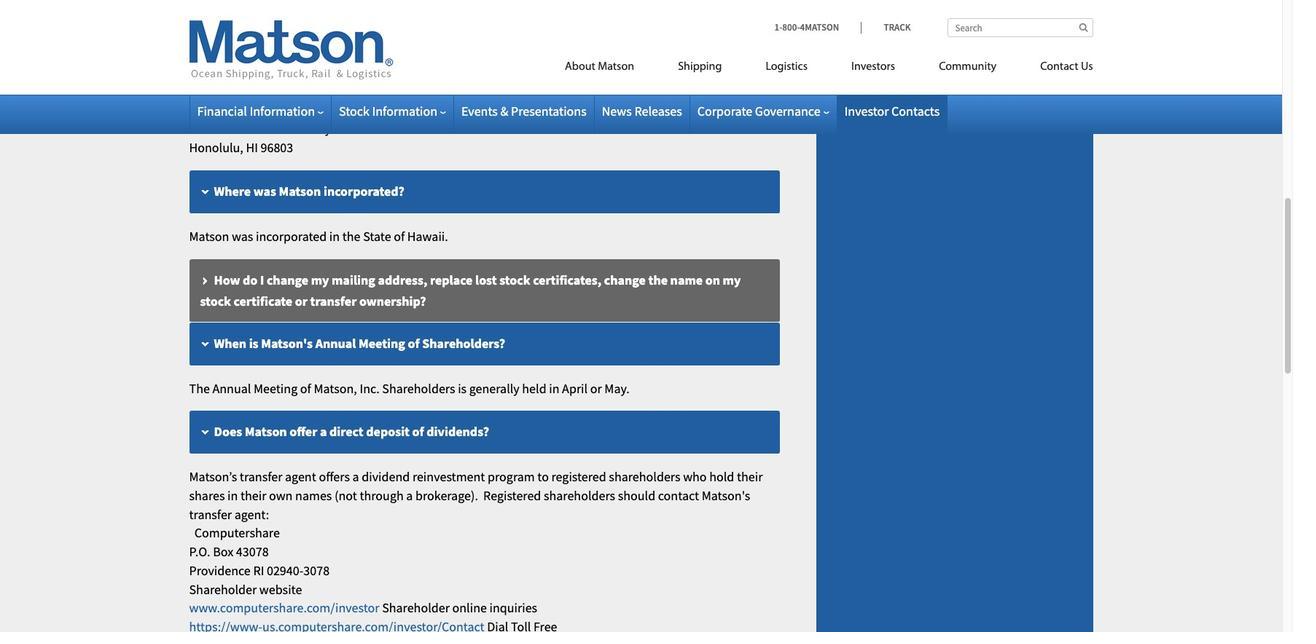 Task type: describe. For each thing, give the bounding box(es) containing it.
0 vertical spatial end
[[672, 0, 693, 11]]

online
[[452, 600, 487, 617]]

hi
[[246, 139, 258, 156]]

to inside matson's transfer agent offers a dividend reinvestment program to registered shareholders who hold their shares in their own names (not through a brokerage).  registered shareholders should contact matson's transfer agent: computershare p.o. box 43078 providence ri 02940-3078 shareholder website www.computershare.com/investor shareholder online inquiries
[[538, 469, 549, 486]]

investors
[[852, 61, 895, 73]]

a inside tab
[[320, 424, 327, 441]]

or inside the how do i change my mailing address, replace lost stock certificates, change the name on my stock certificate or transfer ownership?
[[295, 293, 308, 310]]

the up the shipping
[[709, 0, 727, 11]]

what is the address of matson's corporate office?
[[214, 57, 494, 73]]

island
[[249, 121, 282, 137]]

is for matson
[[232, 0, 241, 11]]

where was matson incorporated?
[[214, 183, 405, 200]]

providence
[[189, 563, 251, 580]]

contacts
[[892, 103, 940, 120]]

is for what
[[246, 57, 256, 73]]

where was matson incorporated? tab panel
[[189, 227, 780, 246]]

agent:
[[235, 507, 269, 523]]

address,
[[378, 272, 428, 288]]

1 vertical spatial a
[[353, 469, 359, 486]]

hawaii.
[[407, 228, 448, 245]]

logistics link
[[744, 54, 830, 84]]

43078
[[236, 544, 269, 561]]

the inside the how do i change my mailing address, replace lost stock certificates, change the name on my stock certificate or transfer ownership?
[[649, 272, 668, 288]]

the down its at the top of page
[[329, 13, 347, 30]]

box
[[213, 544, 234, 561]]

matson, inside matson, inc. 1411 sand island parkway honolulu, hi 96803
[[189, 102, 233, 119]]

parkway
[[285, 121, 331, 137]]

p.o.
[[189, 544, 210, 561]]

the left address at the left top of page
[[259, 57, 278, 73]]

presentations
[[511, 103, 587, 120]]

2 change from the left
[[604, 272, 646, 288]]

office?
[[456, 57, 494, 73]]

events & presentations
[[462, 103, 587, 120]]

transfer inside the how do i change my mailing address, replace lost stock certificates, change the name on my stock certificate or transfer ownership?
[[310, 293, 357, 310]]

0 horizontal spatial their
[[241, 488, 266, 505]]

should
[[618, 488, 656, 505]]

contact
[[1041, 61, 1079, 73]]

search image
[[1079, 23, 1088, 32]]

annual inside when is matson's annual meeting of shareholders? tab
[[315, 335, 356, 352]]

own
[[269, 488, 293, 505]]

Search search field
[[948, 18, 1093, 37]]

of right deposit
[[412, 424, 424, 441]]

stock
[[339, 103, 370, 120]]

required
[[243, 0, 290, 11]]

0 vertical spatial stock
[[500, 272, 531, 288]]

1 vertical spatial shareholders
[[544, 488, 615, 505]]

1 vertical spatial end
[[350, 13, 371, 30]]

track link
[[861, 21, 911, 34]]

certificates,
[[533, 272, 602, 288]]

shipping
[[678, 61, 722, 73]]

of right address at the left top of page
[[329, 57, 340, 73]]

contact us
[[1041, 61, 1093, 73]]

financial information
[[197, 103, 315, 120]]

may.
[[605, 380, 630, 397]]

its
[[326, 0, 339, 11]]

the
[[189, 380, 210, 397]]

us
[[1081, 61, 1093, 73]]

than
[[551, 0, 577, 11]]

mailing
[[332, 272, 375, 288]]

matson, inc. 1411 sand island parkway honolulu, hi 96803
[[189, 102, 331, 156]]

state
[[363, 228, 391, 245]]

the down results
[[387, 13, 405, 30]]

sec
[[479, 0, 500, 11]]

the up year. at the top left
[[458, 0, 476, 11]]

corporate governance
[[698, 103, 821, 120]]

meeting inside tab
[[359, 335, 405, 352]]

quarter
[[189, 13, 230, 30]]

information for financial information
[[250, 103, 315, 120]]

certificate
[[234, 293, 293, 310]]

of inside where was matson incorporated? tab panel
[[394, 228, 405, 245]]

the inside where was matson incorporated? tab panel
[[342, 228, 361, 245]]

corporate
[[698, 103, 753, 120]]

0 horizontal spatial stock
[[200, 293, 231, 310]]

of up the shipping
[[695, 0, 706, 11]]

registered
[[552, 469, 606, 486]]

lost
[[475, 272, 497, 288]]

how do i change my mailing address, replace lost stock certificates, change the name on my stock certificate or transfer ownership?
[[200, 272, 741, 310]]

incorporated?
[[324, 183, 405, 200]]

800-
[[783, 21, 800, 34]]

april
[[562, 380, 588, 397]]

1-800-4matson link
[[775, 21, 861, 34]]

contact us link
[[1019, 54, 1093, 84]]

computershare
[[194, 525, 280, 542]]

honolulu,
[[189, 139, 243, 156]]

do
[[243, 272, 258, 288]]

40
[[579, 0, 592, 11]]

0 horizontal spatial transfer
[[189, 507, 232, 523]]

matson inside tab
[[245, 424, 287, 441]]

matson is required to file its financial results with the sec no more than 40 days after the end of the fiscal quarter and 60 days from the end of the fiscal year.
[[189, 0, 758, 30]]

corporate governance link
[[698, 103, 829, 120]]

when is matson's annual meeting of shareholders? tab panel
[[189, 380, 780, 398]]

matson inside tab
[[279, 183, 321, 200]]

1 horizontal spatial transfer
[[240, 469, 283, 486]]

to inside matson is required to file its financial results with the sec no more than 40 days after the end of the fiscal quarter and 60 days from the end of the fiscal year.
[[293, 0, 304, 11]]

names
[[295, 488, 332, 505]]

does matson offer a direct deposit of dividends?
[[214, 424, 489, 441]]

what is the address of matson's corporate office? tab panel
[[189, 101, 780, 157]]

(not
[[335, 488, 357, 505]]

direct
[[330, 424, 364, 441]]

about matson link
[[543, 54, 656, 84]]

investor contacts link
[[845, 103, 940, 120]]

news
[[602, 103, 632, 120]]

program
[[488, 469, 535, 486]]

matson inside "link"
[[598, 61, 634, 73]]

incorporated
[[256, 228, 327, 245]]

information for stock information
[[372, 103, 437, 120]]

about matson
[[565, 61, 634, 73]]



Task type: vqa. For each thing, say whether or not it's contained in the screenshot.
the bottom fiscal
yes



Task type: locate. For each thing, give the bounding box(es) containing it.
transfer
[[310, 293, 357, 310], [240, 469, 283, 486], [189, 507, 232, 523]]

was for incorporated
[[232, 228, 253, 245]]

or inside when is matson's annual meeting of shareholders? tab panel
[[590, 380, 602, 397]]

annual inside when is matson's annual meeting of shareholders? tab panel
[[213, 380, 251, 397]]

their up agent:
[[241, 488, 266, 505]]

0 vertical spatial annual
[[315, 335, 356, 352]]

information
[[250, 103, 315, 120], [372, 103, 437, 120]]

or left "may."
[[590, 380, 602, 397]]

track
[[884, 21, 911, 34]]

0 vertical spatial in
[[329, 228, 340, 245]]

end down financial on the top left
[[350, 13, 371, 30]]

1 vertical spatial matson,
[[314, 380, 357, 397]]

stock right lost
[[500, 272, 531, 288]]

1 vertical spatial fiscal
[[408, 13, 436, 30]]

was for matson
[[253, 183, 276, 200]]

0 horizontal spatial change
[[267, 272, 308, 288]]

None search field
[[948, 18, 1093, 37]]

held
[[522, 380, 547, 397]]

2 vertical spatial a
[[406, 488, 413, 505]]

is for when
[[249, 335, 259, 352]]

stock information
[[339, 103, 437, 120]]

0 vertical spatial matson,
[[189, 102, 233, 119]]

matson's down hold
[[702, 488, 751, 505]]

0 vertical spatial meeting
[[359, 335, 405, 352]]

1 horizontal spatial their
[[737, 469, 763, 486]]

is right the what
[[246, 57, 256, 73]]

dividend
[[362, 469, 410, 486]]

1 horizontal spatial meeting
[[359, 335, 405, 352]]

change right certificates, on the left top
[[604, 272, 646, 288]]

1 information from the left
[[250, 103, 315, 120]]

1 horizontal spatial information
[[372, 103, 437, 120]]

0 vertical spatial fiscal
[[729, 0, 758, 11]]

financial
[[342, 0, 389, 11]]

0 horizontal spatial matson's
[[261, 335, 313, 352]]

the left name
[[649, 272, 668, 288]]

of up offer at the left bottom of page
[[300, 380, 311, 397]]

investor
[[845, 103, 889, 120]]

a right through
[[406, 488, 413, 505]]

1 vertical spatial their
[[241, 488, 266, 505]]

1 horizontal spatial annual
[[315, 335, 356, 352]]

meeting
[[359, 335, 405, 352], [254, 380, 298, 397]]

offers
[[319, 469, 350, 486]]

shareholder left online
[[382, 600, 450, 617]]

shareholders down registered in the left of the page
[[544, 488, 615, 505]]

1 horizontal spatial to
[[538, 469, 549, 486]]

shareholders
[[609, 469, 681, 486], [544, 488, 615, 505]]

of up the annual meeting of matson, inc. shareholders is generally held in april or may. on the bottom
[[408, 335, 420, 352]]

2 vertical spatial in
[[228, 488, 238, 505]]

the annual meeting of matson, inc. shareholders is generally held in april or may.
[[189, 380, 630, 397]]

matson right the about on the top left
[[598, 61, 634, 73]]

1 horizontal spatial fiscal
[[729, 0, 758, 11]]

logistics
[[766, 61, 808, 73]]

2 horizontal spatial transfer
[[310, 293, 357, 310]]

1 horizontal spatial days
[[595, 0, 620, 11]]

matson's
[[343, 57, 395, 73], [261, 335, 313, 352], [702, 488, 751, 505]]

is right when
[[249, 335, 259, 352]]

matson,
[[189, 102, 233, 119], [314, 380, 357, 397]]

2 horizontal spatial matson's
[[702, 488, 751, 505]]

1 vertical spatial to
[[538, 469, 549, 486]]

2 horizontal spatial in
[[549, 380, 560, 397]]

60
[[256, 13, 269, 30]]

website
[[259, 582, 302, 598]]

1 horizontal spatial inc.
[[360, 380, 380, 397]]

1 horizontal spatial end
[[672, 0, 693, 11]]

1 vertical spatial days
[[272, 13, 298, 30]]

when is matson's annual meeting of shareholders?
[[214, 335, 505, 352]]

in inside matson's transfer agent offers a dividend reinvestment program to registered shareholders who hold their shares in their own names (not through a brokerage).  registered shareholders should contact matson's transfer agent: computershare p.o. box 43078 providence ri 02940-3078 shareholder website www.computershare.com/investor shareholder online inquiries
[[228, 488, 238, 505]]

releases
[[635, 103, 682, 120]]

1 horizontal spatial matson's
[[343, 57, 395, 73]]

0 vertical spatial their
[[737, 469, 763, 486]]

a up (not
[[353, 469, 359, 486]]

of down financial on the top left
[[373, 13, 384, 30]]

0 horizontal spatial matson,
[[189, 102, 233, 119]]

corporate
[[397, 57, 453, 73]]

to left file
[[293, 0, 304, 11]]

0 horizontal spatial annual
[[213, 380, 251, 397]]

matson up incorporated
[[279, 183, 321, 200]]

change right 'i'
[[267, 272, 308, 288]]

in left state in the top left of the page
[[329, 228, 340, 245]]

www.computershare.com/investor link
[[189, 600, 380, 617]]

1 horizontal spatial a
[[353, 469, 359, 486]]

and
[[233, 13, 254, 30]]

my left mailing
[[311, 272, 329, 288]]

events
[[462, 103, 498, 120]]

02940-
[[267, 563, 304, 580]]

0 horizontal spatial a
[[320, 424, 327, 441]]

0 horizontal spatial days
[[272, 13, 298, 30]]

was inside tab
[[253, 183, 276, 200]]

1 horizontal spatial or
[[590, 380, 602, 397]]

does matson offer a direct deposit of dividends? tab
[[189, 411, 780, 455]]

matson image
[[189, 20, 393, 80]]

matson, up 1411
[[189, 102, 233, 119]]

how do i change my mailing address, replace lost stock certificates, change the name on my stock certificate or transfer ownership? tab
[[189, 259, 780, 323]]

the
[[458, 0, 476, 11], [651, 0, 669, 11], [709, 0, 727, 11], [329, 13, 347, 30], [387, 13, 405, 30], [259, 57, 278, 73], [342, 228, 361, 245], [649, 272, 668, 288]]

2 vertical spatial matson's
[[702, 488, 751, 505]]

does matson offer a direct deposit of dividends? tab panel
[[189, 468, 780, 633]]

0 horizontal spatial shareholder
[[189, 582, 257, 598]]

transfer down shares
[[189, 507, 232, 523]]

inc. inside matson, inc. 1411 sand island parkway honolulu, hi 96803
[[235, 102, 255, 119]]

on
[[706, 272, 720, 288]]

0 horizontal spatial inc.
[[235, 102, 255, 119]]

0 vertical spatial matson's
[[343, 57, 395, 73]]

change
[[267, 272, 308, 288], [604, 272, 646, 288]]

matson's up stock
[[343, 57, 395, 73]]

their right hold
[[737, 469, 763, 486]]

file
[[307, 0, 324, 11]]

information up island
[[250, 103, 315, 120]]

end right after
[[672, 0, 693, 11]]

stock down how
[[200, 293, 231, 310]]

inc. up sand
[[235, 102, 255, 119]]

information down corporate
[[372, 103, 437, 120]]

1 horizontal spatial shareholder
[[382, 600, 450, 617]]

2 horizontal spatial a
[[406, 488, 413, 505]]

1 vertical spatial in
[[549, 380, 560, 397]]

in right held
[[549, 380, 560, 397]]

about
[[565, 61, 596, 73]]

what is the address of matson's corporate office? tab
[[189, 44, 780, 88]]

events & presentations link
[[462, 103, 587, 120]]

is
[[232, 0, 241, 11], [246, 57, 256, 73], [249, 335, 259, 352], [458, 380, 467, 397]]

is left generally
[[458, 380, 467, 397]]

1 horizontal spatial matson,
[[314, 380, 357, 397]]

meeting inside tab panel
[[254, 380, 298, 397]]

0 horizontal spatial meeting
[[254, 380, 298, 397]]

in
[[329, 228, 340, 245], [549, 380, 560, 397], [228, 488, 238, 505]]

top menu navigation
[[499, 54, 1093, 84]]

i
[[260, 272, 264, 288]]

investors link
[[830, 54, 917, 84]]

1 horizontal spatial stock
[[500, 272, 531, 288]]

shipping link
[[656, 54, 744, 84]]

0 vertical spatial transfer
[[310, 293, 357, 310]]

replace
[[430, 272, 473, 288]]

1 change from the left
[[267, 272, 308, 288]]

0 horizontal spatial in
[[228, 488, 238, 505]]

governance
[[755, 103, 821, 120]]

96803
[[261, 139, 293, 156]]

generally
[[469, 380, 520, 397]]

inc.
[[235, 102, 255, 119], [360, 380, 380, 397]]

what
[[214, 57, 244, 73]]

days right 60
[[272, 13, 298, 30]]

my right on
[[723, 272, 741, 288]]

2 my from the left
[[723, 272, 741, 288]]

agent
[[285, 469, 316, 486]]

1 vertical spatial inc.
[[360, 380, 380, 397]]

a right offer at the left bottom of page
[[320, 424, 327, 441]]

transfer down mailing
[[310, 293, 357, 310]]

0 vertical spatial or
[[295, 293, 308, 310]]

stock information link
[[339, 103, 446, 120]]

days right 40
[[595, 0, 620, 11]]

where was matson incorporated? tab
[[189, 170, 780, 214]]

stock
[[500, 272, 531, 288], [200, 293, 231, 310]]

3078
[[304, 563, 330, 580]]

1 my from the left
[[311, 272, 329, 288]]

in right shares
[[228, 488, 238, 505]]

1 vertical spatial stock
[[200, 293, 231, 310]]

community
[[939, 61, 997, 73]]

matson's down certificate
[[261, 335, 313, 352]]

ownership?
[[359, 293, 426, 310]]

matson left offer at the left bottom of page
[[245, 424, 287, 441]]

of right state in the top left of the page
[[394, 228, 405, 245]]

0 horizontal spatial information
[[250, 103, 315, 120]]

matson up how
[[189, 228, 229, 245]]

a
[[320, 424, 327, 441], [353, 469, 359, 486], [406, 488, 413, 505]]

through
[[360, 488, 404, 505]]

annual right the the
[[213, 380, 251, 397]]

meeting down ownership?
[[359, 335, 405, 352]]

0 horizontal spatial fiscal
[[408, 13, 436, 30]]

0 vertical spatial inc.
[[235, 102, 255, 119]]

2 information from the left
[[372, 103, 437, 120]]

to right the 'program'
[[538, 469, 549, 486]]

annual down mailing
[[315, 335, 356, 352]]

was
[[253, 183, 276, 200], [232, 228, 253, 245]]

1 vertical spatial was
[[232, 228, 253, 245]]

1411
[[189, 121, 215, 137]]

1 vertical spatial matson's
[[261, 335, 313, 352]]

matson, inside when is matson's annual meeting of shareholders? tab panel
[[314, 380, 357, 397]]

how
[[214, 272, 240, 288]]

0 vertical spatial a
[[320, 424, 327, 441]]

1 vertical spatial shareholder
[[382, 600, 450, 617]]

0 vertical spatial shareholders
[[609, 469, 681, 486]]

0 horizontal spatial my
[[311, 272, 329, 288]]

is inside matson is required to file its financial results with the sec no more than 40 days after the end of the fiscal quarter and 60 days from the end of the fiscal year.
[[232, 0, 241, 11]]

when does matson release its quarterly reports? tab panel
[[189, 0, 780, 31]]

0 vertical spatial was
[[253, 183, 276, 200]]

was right where
[[253, 183, 276, 200]]

inquiries
[[490, 600, 537, 617]]

shareholders
[[382, 380, 455, 397]]

meeting up offer at the left bottom of page
[[254, 380, 298, 397]]

days
[[595, 0, 620, 11], [272, 13, 298, 30]]

0 horizontal spatial end
[[350, 13, 371, 30]]

0 vertical spatial to
[[293, 0, 304, 11]]

matson's inside matson's transfer agent offers a dividend reinvestment program to registered shareholders who hold their shares in their own names (not through a brokerage).  registered shareholders should contact matson's transfer agent: computershare p.o. box 43078 providence ri 02940-3078 shareholder website www.computershare.com/investor shareholder online inquiries
[[702, 488, 751, 505]]

shareholders up should
[[609, 469, 681, 486]]

inc. inside when is matson's annual meeting of shareholders? tab panel
[[360, 380, 380, 397]]

address
[[280, 57, 326, 73]]

matson was incorporated in the state of hawaii.
[[189, 228, 448, 245]]

with
[[431, 0, 455, 11]]

or right certificate
[[295, 293, 308, 310]]

transfer up own
[[240, 469, 283, 486]]

is inside tab panel
[[458, 380, 467, 397]]

of inside tab panel
[[300, 380, 311, 397]]

1 horizontal spatial my
[[723, 272, 741, 288]]

their
[[737, 469, 763, 486], [241, 488, 266, 505]]

name
[[670, 272, 703, 288]]

was inside tab panel
[[232, 228, 253, 245]]

the left state in the top left of the page
[[342, 228, 361, 245]]

the right after
[[651, 0, 669, 11]]

0 horizontal spatial to
[[293, 0, 304, 11]]

hold
[[710, 469, 734, 486]]

1 horizontal spatial in
[[329, 228, 340, 245]]

after
[[623, 0, 648, 11]]

dividends?
[[427, 424, 489, 441]]

0 vertical spatial shareholder
[[189, 582, 257, 598]]

matson inside matson is required to file its financial results with the sec no more than 40 days after the end of the fiscal quarter and 60 days from the end of the fiscal year.
[[189, 0, 229, 11]]

reinvestment
[[413, 469, 485, 486]]

sand
[[218, 121, 246, 137]]

0 horizontal spatial or
[[295, 293, 308, 310]]

where
[[214, 183, 251, 200]]

more
[[520, 0, 549, 11]]

1 vertical spatial transfer
[[240, 469, 283, 486]]

matson, up direct
[[314, 380, 357, 397]]

ri
[[253, 563, 264, 580]]

1 horizontal spatial change
[[604, 272, 646, 288]]

1 vertical spatial annual
[[213, 380, 251, 397]]

inc. down when is matson's annual meeting of shareholders?
[[360, 380, 380, 397]]

matson's transfer agent offers a dividend reinvestment program to registered shareholders who hold their shares in their own names (not through a brokerage).  registered shareholders should contact matson's transfer agent: computershare p.o. box 43078 providence ri 02940-3078 shareholder website www.computershare.com/investor shareholder online inquiries
[[189, 469, 763, 617]]

in inside where was matson incorporated? tab panel
[[329, 228, 340, 245]]

is up and
[[232, 0, 241, 11]]

1 vertical spatial meeting
[[254, 380, 298, 397]]

matson up the quarter
[[189, 0, 229, 11]]

community link
[[917, 54, 1019, 84]]

2 vertical spatial transfer
[[189, 507, 232, 523]]

when is matson's annual meeting of shareholders? tab
[[189, 323, 780, 366]]

1 vertical spatial or
[[590, 380, 602, 397]]

shareholder down providence
[[189, 582, 257, 598]]

0 vertical spatial days
[[595, 0, 620, 11]]

contact
[[658, 488, 699, 505]]

in inside when is matson's annual meeting of shareholders? tab panel
[[549, 380, 560, 397]]

was up do
[[232, 228, 253, 245]]



